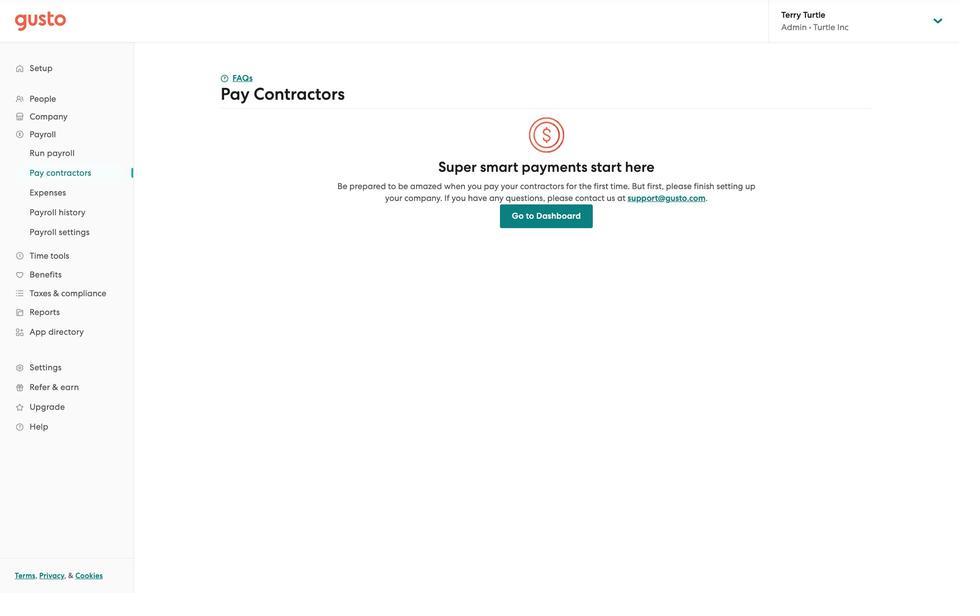 Task type: describe. For each thing, give the bounding box(es) containing it.
pay for pay contractors
[[30, 168, 44, 178]]

amazed
[[411, 181, 442, 191]]

1 vertical spatial turtle
[[814, 22, 836, 32]]

help link
[[10, 418, 124, 436]]

questions,
[[506, 193, 546, 203]]

go to dashboard
[[512, 211, 581, 221]]

settings
[[59, 227, 90, 237]]

to inside be prepared to be amazed when you pay your contractors for the first time. but first, please finish setting up your company. if you have any questions, please contact us at
[[388, 181, 396, 191]]

super
[[439, 159, 477, 176]]

reports
[[30, 307, 60, 317]]

terry turtle admin • turtle inc
[[782, 10, 849, 32]]

inc
[[838, 22, 849, 32]]

faqs button
[[221, 73, 253, 84]]

upgrade
[[30, 402, 65, 412]]

payroll
[[47, 148, 75, 158]]

payroll for payroll
[[30, 129, 56, 139]]

upgrade link
[[10, 398, 124, 416]]

time tools
[[30, 251, 69, 261]]

company
[[30, 112, 68, 122]]

app directory link
[[10, 323, 124, 341]]

expenses link
[[18, 184, 124, 202]]

& for earn
[[52, 382, 58, 392]]

earn
[[60, 382, 79, 392]]

refer & earn
[[30, 382, 79, 392]]

2 vertical spatial &
[[68, 572, 74, 580]]

0 horizontal spatial your
[[385, 193, 403, 203]]

run
[[30, 148, 45, 158]]

faqs
[[233, 73, 253, 83]]

1 horizontal spatial your
[[501, 181, 519, 191]]

terms , privacy , & cookies
[[15, 572, 103, 580]]

app directory
[[30, 327, 84, 337]]

refer
[[30, 382, 50, 392]]

be prepared to be amazed when you pay your contractors for the first time. but first, please finish setting up your company. if you have any questions, please contact us at
[[338, 181, 756, 203]]

support@gusto.com
[[628, 193, 706, 204]]

company button
[[10, 108, 124, 125]]

taxes
[[30, 289, 51, 298]]

payroll for payroll settings
[[30, 227, 57, 237]]

privacy
[[39, 572, 64, 580]]

.
[[706, 193, 708, 203]]

payroll button
[[10, 125, 124, 143]]

contractors inside "link"
[[46, 168, 91, 178]]

but
[[632, 181, 646, 191]]

go to dashboard link
[[500, 205, 593, 228]]

1 horizontal spatial you
[[468, 181, 482, 191]]

first
[[594, 181, 609, 191]]

time
[[30, 251, 48, 261]]

list containing people
[[0, 90, 133, 437]]

have
[[468, 193, 488, 203]]

settings link
[[10, 359, 124, 376]]

when
[[444, 181, 466, 191]]

if
[[445, 193, 450, 203]]

history
[[59, 207, 86, 217]]

payments
[[522, 159, 588, 176]]

& for compliance
[[53, 289, 59, 298]]

us
[[607, 193, 616, 203]]

first,
[[648, 181, 665, 191]]

contact
[[576, 193, 605, 203]]

directory
[[48, 327, 84, 337]]

up
[[746, 181, 756, 191]]

run payroll
[[30, 148, 75, 158]]

contractors inside be prepared to be amazed when you pay your contractors for the first time. but first, please finish setting up your company. if you have any questions, please contact us at
[[521, 181, 565, 191]]

super smart payments start here
[[439, 159, 655, 176]]

admin
[[782, 22, 807, 32]]

setting
[[717, 181, 744, 191]]

pay
[[484, 181, 499, 191]]

be
[[338, 181, 348, 191]]

company.
[[405, 193, 443, 203]]

setup link
[[10, 59, 124, 77]]

gusto navigation element
[[0, 42, 133, 453]]

be
[[398, 181, 409, 191]]

payroll for payroll history
[[30, 207, 57, 217]]

for
[[567, 181, 577, 191]]

prepared
[[350, 181, 386, 191]]

expenses
[[30, 188, 66, 198]]

1 horizontal spatial please
[[667, 181, 692, 191]]

2 , from the left
[[64, 572, 66, 580]]

pay contractors link
[[18, 164, 124, 182]]

support@gusto.com link
[[628, 193, 706, 204]]

0 horizontal spatial you
[[452, 193, 466, 203]]

setup
[[30, 63, 53, 73]]



Task type: locate. For each thing, give the bounding box(es) containing it.
payroll history
[[30, 207, 86, 217]]

payroll inside payroll history link
[[30, 207, 57, 217]]

2 vertical spatial payroll
[[30, 227, 57, 237]]

1 list from the top
[[0, 90, 133, 437]]

finish
[[694, 181, 715, 191]]

list containing run payroll
[[0, 143, 133, 242]]

taxes & compliance button
[[10, 285, 124, 302]]

1 horizontal spatial ,
[[64, 572, 66, 580]]

app
[[30, 327, 46, 337]]

pay for pay contractors
[[221, 84, 250, 104]]

time tools button
[[10, 247, 124, 265]]

home image
[[15, 11, 66, 31]]

settings
[[30, 363, 62, 372]]

please up 'support@gusto.com .'
[[667, 181, 692, 191]]

1 vertical spatial &
[[52, 382, 58, 392]]

your down be
[[385, 193, 403, 203]]

taxes & compliance
[[30, 289, 106, 298]]

turtle up •
[[804, 10, 826, 20]]

payroll up the time
[[30, 227, 57, 237]]

1 horizontal spatial contractors
[[521, 181, 565, 191]]

0 horizontal spatial pay
[[30, 168, 44, 178]]

here
[[626, 159, 655, 176]]

& inside dropdown button
[[53, 289, 59, 298]]

1 payroll from the top
[[30, 129, 56, 139]]

, left cookies 'button'
[[64, 572, 66, 580]]

cookies button
[[75, 570, 103, 582]]

you right if
[[452, 193, 466, 203]]

tools
[[51, 251, 69, 261]]

0 horizontal spatial please
[[548, 193, 574, 203]]

1 , from the left
[[35, 572, 37, 580]]

benefits
[[30, 270, 62, 280]]

contractors down super smart payments start here on the top of the page
[[521, 181, 565, 191]]

pay contractors
[[221, 84, 345, 104]]

1 horizontal spatial to
[[526, 211, 535, 221]]

benefits link
[[10, 266, 124, 284]]

1 vertical spatial contractors
[[521, 181, 565, 191]]

terms link
[[15, 572, 35, 580]]

0 vertical spatial payroll
[[30, 129, 56, 139]]

compliance
[[61, 289, 106, 298]]

1 vertical spatial payroll
[[30, 207, 57, 217]]

support@gusto.com .
[[628, 193, 708, 204]]

to left be
[[388, 181, 396, 191]]

0 horizontal spatial ,
[[35, 572, 37, 580]]

payroll settings link
[[18, 223, 124, 241]]

payroll settings
[[30, 227, 90, 237]]

& left cookies 'button'
[[68, 572, 74, 580]]

payroll down company
[[30, 129, 56, 139]]

0 vertical spatial you
[[468, 181, 482, 191]]

turtle
[[804, 10, 826, 20], [814, 22, 836, 32]]

to right go
[[526, 211, 535, 221]]

illustration of a coin image
[[528, 117, 565, 154]]

pay contractors
[[30, 168, 91, 178]]

terms
[[15, 572, 35, 580]]

1 vertical spatial to
[[526, 211, 535, 221]]

contractors
[[46, 168, 91, 178], [521, 181, 565, 191]]

time.
[[611, 181, 630, 191]]

start
[[591, 159, 622, 176]]

you
[[468, 181, 482, 191], [452, 193, 466, 203]]

payroll
[[30, 129, 56, 139], [30, 207, 57, 217], [30, 227, 57, 237]]

to inside 'link'
[[526, 211, 535, 221]]

any
[[490, 193, 504, 203]]

0 vertical spatial turtle
[[804, 10, 826, 20]]

at
[[618, 193, 626, 203]]

your up "any"
[[501, 181, 519, 191]]

please
[[667, 181, 692, 191], [548, 193, 574, 203]]

run payroll link
[[18, 144, 124, 162]]

0 horizontal spatial contractors
[[46, 168, 91, 178]]

pay
[[221, 84, 250, 104], [30, 168, 44, 178]]

people button
[[10, 90, 124, 108]]

&
[[53, 289, 59, 298], [52, 382, 58, 392], [68, 572, 74, 580]]

privacy link
[[39, 572, 64, 580]]

1 vertical spatial please
[[548, 193, 574, 203]]

help
[[30, 422, 48, 432]]

list
[[0, 90, 133, 437], [0, 143, 133, 242]]

payroll inside payroll settings "link"
[[30, 227, 57, 237]]

0 vertical spatial your
[[501, 181, 519, 191]]

0 vertical spatial to
[[388, 181, 396, 191]]

to
[[388, 181, 396, 191], [526, 211, 535, 221]]

0 vertical spatial pay
[[221, 84, 250, 104]]

reports link
[[10, 303, 124, 321]]

turtle right •
[[814, 22, 836, 32]]

please down for
[[548, 193, 574, 203]]

2 list from the top
[[0, 143, 133, 242]]

pay down faqs
[[221, 84, 250, 104]]

, left privacy link
[[35, 572, 37, 580]]

payroll history link
[[18, 204, 124, 221]]

1 vertical spatial you
[[452, 193, 466, 203]]

1 vertical spatial your
[[385, 193, 403, 203]]

the
[[580, 181, 592, 191]]

0 vertical spatial contractors
[[46, 168, 91, 178]]

pay down run
[[30, 168, 44, 178]]

0 horizontal spatial to
[[388, 181, 396, 191]]

you up have
[[468, 181, 482, 191]]

contractors
[[254, 84, 345, 104]]

3 payroll from the top
[[30, 227, 57, 237]]

your
[[501, 181, 519, 191], [385, 193, 403, 203]]

1 vertical spatial pay
[[30, 168, 44, 178]]

& left earn at the bottom of page
[[52, 382, 58, 392]]

pay inside pay contractors "link"
[[30, 168, 44, 178]]

dashboard
[[537, 211, 581, 221]]

payroll inside payroll dropdown button
[[30, 129, 56, 139]]

go
[[512, 211, 524, 221]]

people
[[30, 94, 56, 104]]

1 horizontal spatial pay
[[221, 84, 250, 104]]

refer & earn link
[[10, 378, 124, 396]]

contractors up expenses link at the left of page
[[46, 168, 91, 178]]

& right taxes
[[53, 289, 59, 298]]

payroll down expenses on the left of page
[[30, 207, 57, 217]]

•
[[810, 22, 812, 32]]

smart
[[481, 159, 519, 176]]

2 payroll from the top
[[30, 207, 57, 217]]

cookies
[[75, 572, 103, 580]]

terry
[[782, 10, 802, 20]]

0 vertical spatial please
[[667, 181, 692, 191]]

0 vertical spatial &
[[53, 289, 59, 298]]

,
[[35, 572, 37, 580], [64, 572, 66, 580]]



Task type: vqa. For each thing, say whether or not it's contained in the screenshot.
bank inside the We can also manually verify your bank information through test transactions. For more information see our Terms of Service . This will take 1-2 business days.
no



